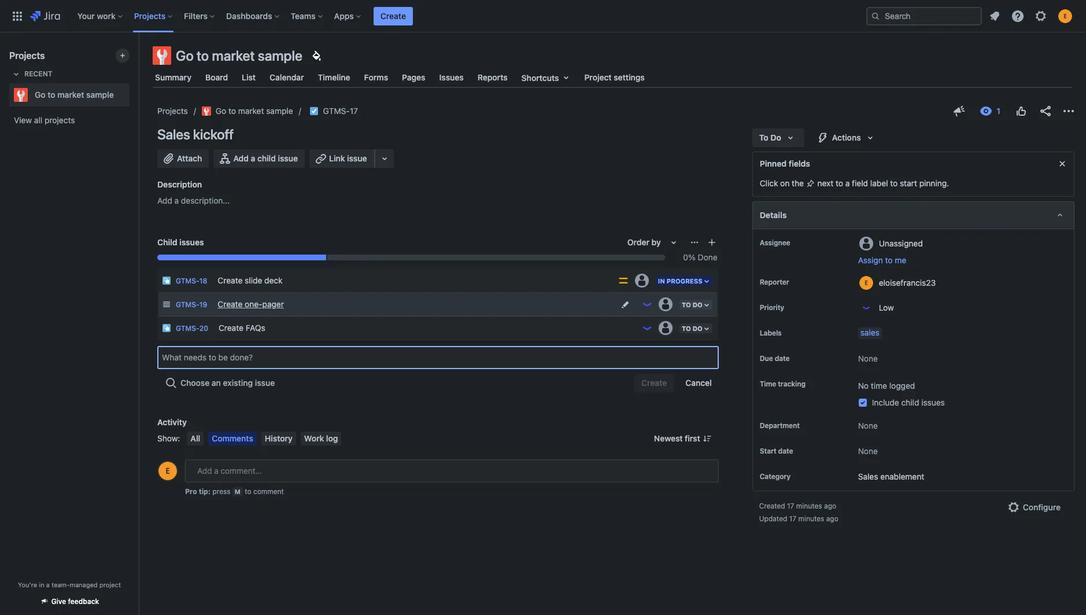 Task type: vqa. For each thing, say whether or not it's contained in the screenshot.
Department Pin to top. Only you can see pinned fields. icon
yes



Task type: locate. For each thing, give the bounding box(es) containing it.
1 vertical spatial add
[[157, 196, 172, 205]]

go down recent
[[35, 90, 46, 100]]

market up list
[[212, 47, 255, 64]]

me
[[895, 255, 907, 265]]

1 vertical spatial sample
[[86, 90, 114, 100]]

time tracking pin to top. only you can see pinned fields. image
[[808, 380, 818, 389]]

0 vertical spatial child
[[258, 153, 276, 163]]

attach
[[177, 153, 202, 163]]

comments
[[212, 433, 253, 443]]

2 vertical spatial to do
[[682, 325, 703, 332]]

menu bar containing all
[[185, 432, 344, 446]]

date
[[775, 354, 790, 363], [779, 447, 794, 456]]

gtms- right 'task' icon
[[323, 106, 350, 116]]

3 none from the top
[[859, 446, 878, 456]]

issue type: sub-task image left gtms-20
[[162, 323, 171, 333]]

1 vertical spatial go
[[35, 90, 46, 100]]

copy link to issue image
[[356, 106, 365, 115]]

to right unassigned image
[[682, 301, 691, 308]]

time
[[760, 380, 777, 388]]

gtms- for 17
[[323, 106, 350, 116]]

collapse recent projects image
[[9, 67, 23, 81]]

field
[[853, 178, 869, 188]]

0 vertical spatial sample
[[258, 47, 303, 64]]

1 vertical spatial to
[[682, 301, 691, 308]]

go to market sample link
[[9, 83, 125, 106], [202, 104, 293, 118]]

to up board
[[197, 47, 209, 64]]

date for start date
[[779, 447, 794, 456]]

create project image
[[118, 51, 127, 60]]

your work button
[[74, 7, 127, 25]]

1 vertical spatial none
[[859, 421, 878, 431]]

sample
[[258, 47, 303, 64], [86, 90, 114, 100], [266, 106, 293, 116]]

0 horizontal spatial issues
[[179, 237, 204, 247]]

set background color image
[[310, 49, 323, 62]]

go to market sample link down list link
[[202, 104, 293, 118]]

to right priority: low icon
[[682, 325, 691, 332]]

to down recent
[[48, 90, 55, 100]]

time tracking
[[760, 380, 806, 388]]

0 vertical spatial do
[[771, 133, 782, 142]]

17 down timeline link
[[350, 106, 358, 116]]

in
[[658, 277, 665, 285]]

1 vertical spatial date
[[779, 447, 794, 456]]

2 horizontal spatial go
[[216, 106, 226, 116]]

date for due date
[[775, 354, 790, 363]]

comments button
[[208, 432, 257, 446]]

go to market sample
[[176, 47, 303, 64], [35, 90, 114, 100], [216, 106, 293, 116]]

category
[[760, 472, 791, 481]]

1 issue type: sub-task image from the top
[[162, 300, 171, 309]]

projects
[[45, 115, 75, 125]]

sample for rightmost go to market sample link
[[266, 106, 293, 116]]

issues right child
[[179, 237, 204, 247]]

sales
[[861, 328, 880, 337]]

none for due date
[[859, 354, 878, 363]]

sales for sales enablement
[[859, 472, 879, 482]]

market down list link
[[238, 106, 264, 116]]

0 horizontal spatial sales
[[157, 126, 190, 142]]

details
[[760, 210, 787, 220]]

actions button
[[810, 128, 885, 147]]

issue left link on the top left of page
[[278, 153, 298, 163]]

reporter pin to top. only you can see pinned fields. image
[[792, 278, 801, 287]]

0 horizontal spatial issue
[[255, 378, 275, 388]]

cancel button
[[679, 374, 719, 392]]

0 horizontal spatial go
[[35, 90, 46, 100]]

0 % done
[[684, 252, 718, 262]]

2 vertical spatial sample
[[266, 106, 293, 116]]

0 vertical spatial add
[[233, 153, 249, 163]]

17 right updated
[[790, 515, 797, 523]]

0 vertical spatial date
[[775, 354, 790, 363]]

none down sales link
[[859, 354, 878, 363]]

to
[[760, 133, 769, 142], [682, 301, 691, 308], [682, 325, 691, 332]]

shortcuts
[[522, 73, 559, 82]]

17
[[350, 106, 358, 116], [788, 502, 795, 511], [790, 515, 797, 523]]

in progress
[[658, 277, 703, 285]]

task image
[[309, 106, 319, 116]]

1 horizontal spatial child
[[902, 398, 920, 408]]

projects inside dropdown button
[[134, 11, 166, 21]]

issue type: sub-task image down issue type: sub-task icon
[[162, 300, 171, 309]]

banner
[[0, 0, 1087, 32]]

2 vertical spatial to do button
[[679, 322, 714, 334]]

pinned
[[760, 159, 787, 168]]

issues link
[[437, 67, 466, 88]]

2 none from the top
[[859, 421, 878, 431]]

search image
[[872, 11, 881, 21]]

projects up recent
[[9, 50, 45, 61]]

0 vertical spatial 17
[[350, 106, 358, 116]]

tip:
[[199, 487, 211, 496]]

child
[[157, 237, 177, 247]]

banner containing your work
[[0, 0, 1087, 32]]

1 vertical spatial ago
[[827, 515, 839, 523]]

2 issue type: sub-task image from the top
[[162, 323, 171, 333]]

issue type: sub-task image for gtms-19
[[162, 300, 171, 309]]

jira image
[[30, 9, 60, 23], [30, 9, 60, 23]]

sample up calendar on the top left
[[258, 47, 303, 64]]

projects up sales kickoff
[[157, 106, 188, 116]]

1 horizontal spatial go
[[176, 47, 194, 64]]

done
[[698, 252, 718, 262]]

create button
[[374, 7, 413, 25]]

a inside button
[[251, 153, 255, 163]]

recent
[[24, 69, 52, 78]]

add
[[233, 153, 249, 163], [157, 196, 172, 205]]

sample left add to starred icon
[[86, 90, 114, 100]]

1 vertical spatial to do button
[[679, 299, 714, 311]]

choose an existing issue
[[181, 378, 275, 388]]

0 vertical spatial issues
[[179, 237, 204, 247]]

2 vertical spatial market
[[238, 106, 264, 116]]

17 for created
[[788, 502, 795, 511]]

existing
[[223, 378, 253, 388]]

appswitcher icon image
[[10, 9, 24, 23]]

your
[[77, 11, 95, 21]]

1 vertical spatial sales
[[859, 472, 879, 482]]

reports link
[[476, 67, 510, 88]]

to right next
[[836, 178, 844, 188]]

go for go to market sample link to the left
[[35, 90, 46, 100]]

add to starred image
[[126, 88, 140, 102]]

sales link
[[859, 328, 882, 339]]

add for add a child issue
[[233, 153, 249, 163]]

to do button for gtms-20
[[679, 322, 714, 334]]

dashboards button
[[223, 7, 284, 25]]

gtms- right issue type: sub-task icon
[[176, 277, 200, 285]]

menu bar
[[185, 432, 344, 446]]

none down include
[[859, 421, 878, 431]]

summary link
[[153, 67, 194, 88]]

add down kickoff on the left
[[233, 153, 249, 163]]

0 vertical spatial issue type: sub-task image
[[162, 300, 171, 309]]

0 vertical spatial sales
[[157, 126, 190, 142]]

issue type: sub-task image
[[162, 300, 171, 309], [162, 323, 171, 333]]

created
[[760, 502, 786, 511]]

to up the pinned
[[760, 133, 769, 142]]

in progress button
[[655, 275, 714, 287]]

gtms- for 18
[[176, 277, 200, 285]]

0 vertical spatial none
[[859, 354, 878, 363]]

kickoff
[[193, 126, 234, 142]]

work log
[[304, 433, 338, 443]]

0 vertical spatial market
[[212, 47, 255, 64]]

gtms-18 link
[[176, 277, 207, 285]]

minutes right updated
[[799, 515, 825, 523]]

0 vertical spatial go
[[176, 47, 194, 64]]

start
[[760, 447, 777, 456]]

2 vertical spatial projects
[[157, 106, 188, 116]]

order by button
[[621, 233, 688, 252]]

sales down projects link
[[157, 126, 190, 142]]

20
[[200, 324, 208, 333]]

1 vertical spatial issue type: sub-task image
[[162, 323, 171, 333]]

date left due date pin to top. only you can see pinned fields. icon
[[775, 354, 790, 363]]

newest first image
[[703, 434, 712, 443]]

market for rightmost go to market sample link
[[238, 106, 264, 116]]

to inside button
[[886, 255, 893, 265]]

tracking
[[778, 380, 806, 388]]

tab list
[[146, 67, 1080, 88]]

projects link
[[157, 104, 188, 118]]

issues right include
[[922, 398, 945, 408]]

issues
[[440, 72, 464, 82]]

sales left enablement
[[859, 472, 879, 482]]

board link
[[203, 67, 230, 88]]

go to market sample link up view all projects link
[[9, 83, 125, 106]]

view all projects
[[14, 115, 75, 125]]

to do for gtms-19 to do dropdown button
[[682, 301, 703, 308]]

add down description at the left
[[157, 196, 172, 205]]

issue for choose an existing issue
[[255, 378, 275, 388]]

1 horizontal spatial issues
[[922, 398, 945, 408]]

0 vertical spatial to
[[760, 133, 769, 142]]

assign
[[859, 255, 884, 265]]

go to market sample up list
[[176, 47, 303, 64]]

to do down progress
[[682, 301, 703, 308]]

go to market sample down list link
[[216, 106, 293, 116]]

to do button
[[753, 128, 805, 147], [679, 299, 714, 311], [679, 322, 714, 334]]

to do
[[760, 133, 782, 142], [682, 301, 703, 308], [682, 325, 703, 332]]

1 vertical spatial 17
[[788, 502, 795, 511]]

issue inside 'button'
[[347, 153, 367, 163]]

sample down the calendar link
[[266, 106, 293, 116]]

market up view all projects link
[[57, 90, 84, 100]]

1 vertical spatial child
[[902, 398, 920, 408]]

gtms- for 19
[[176, 300, 200, 309]]

the
[[792, 178, 804, 188]]

go for rightmost go to market sample link
[[216, 106, 226, 116]]

projects right work
[[134, 11, 166, 21]]

1 horizontal spatial sales
[[859, 472, 879, 482]]

you're in a team-managed project
[[18, 581, 121, 589]]

to do right priority: low icon
[[682, 325, 703, 332]]

logged
[[890, 381, 916, 391]]

minutes right created
[[797, 502, 823, 511]]

1 vertical spatial projects
[[9, 50, 45, 61]]

go to market sample up view all projects link
[[35, 90, 114, 100]]

0 vertical spatial projects
[[134, 11, 166, 21]]

gtms- down gtms-19 link
[[176, 324, 200, 333]]

projects
[[134, 11, 166, 21], [9, 50, 45, 61], [157, 106, 188, 116]]

0 vertical spatial ago
[[825, 502, 837, 511]]

17 for gtms-
[[350, 106, 358, 116]]

gtms- down gtms-18
[[176, 300, 200, 309]]

priority: medium image
[[618, 275, 629, 286]]

sales enablement
[[859, 472, 925, 482]]

add inside button
[[233, 153, 249, 163]]

1 vertical spatial market
[[57, 90, 84, 100]]

sidebar navigation image
[[126, 46, 152, 69]]

2 vertical spatial go to market sample
[[216, 106, 293, 116]]

next to a field label to start pinning.
[[816, 178, 950, 188]]

1 horizontal spatial add
[[233, 153, 249, 163]]

1 horizontal spatial go to market sample link
[[202, 104, 293, 118]]

to left me
[[886, 255, 893, 265]]

date right start
[[779, 447, 794, 456]]

ago
[[825, 502, 837, 511], [827, 515, 839, 523]]

go right go to market sample icon at the top left of the page
[[216, 106, 226, 116]]

2 vertical spatial go
[[216, 106, 226, 116]]

on
[[781, 178, 790, 188]]

2 horizontal spatial issue
[[347, 153, 367, 163]]

child issues
[[157, 237, 204, 247]]

0 horizontal spatial add
[[157, 196, 172, 205]]

1 vertical spatial to do
[[682, 301, 703, 308]]

0 vertical spatial to do
[[760, 133, 782, 142]]

gtms- for 20
[[176, 324, 200, 333]]

to do up the pinned
[[760, 133, 782, 142]]

17 right created
[[788, 502, 795, 511]]

include
[[872, 398, 900, 408]]

to left start
[[891, 178, 898, 188]]

history
[[265, 433, 293, 443]]

1 vertical spatial go to market sample
[[35, 90, 114, 100]]

low
[[879, 303, 894, 312]]

issue right the existing
[[255, 378, 275, 388]]

0 horizontal spatial child
[[258, 153, 276, 163]]

0 vertical spatial minutes
[[797, 502, 823, 511]]

gtms-17
[[323, 106, 358, 116]]

issue right link on the top left of page
[[347, 153, 367, 163]]

first
[[685, 433, 701, 443]]

add a description...
[[157, 196, 230, 205]]

forms link
[[362, 67, 391, 88]]

1 none from the top
[[859, 354, 878, 363]]

choose
[[181, 378, 210, 388]]

pinning.
[[920, 178, 950, 188]]

labels
[[760, 329, 782, 337]]

1 horizontal spatial issue
[[278, 153, 298, 163]]

go up the summary
[[176, 47, 194, 64]]

department
[[760, 421, 800, 430]]

none up sales enablement
[[859, 446, 878, 456]]

fields
[[789, 159, 811, 168]]

2 vertical spatial none
[[859, 446, 878, 456]]

to right go to market sample icon at the top left of the page
[[229, 106, 236, 116]]



Task type: describe. For each thing, give the bounding box(es) containing it.
activity
[[157, 417, 187, 427]]

2 vertical spatial do
[[693, 325, 703, 332]]

Child issues field
[[159, 347, 718, 368]]

issue for add a child issue
[[278, 153, 298, 163]]

progress
[[667, 277, 703, 285]]

label
[[871, 178, 889, 188]]

2 vertical spatial 17
[[790, 515, 797, 523]]

help image
[[1012, 9, 1025, 23]]

add for add a description...
[[157, 196, 172, 205]]

an
[[212, 378, 221, 388]]

view all projects link
[[9, 110, 130, 131]]

unassigned image
[[659, 297, 673, 311]]

link issue
[[329, 153, 367, 163]]

comment
[[253, 487, 284, 496]]

timeline link
[[316, 67, 353, 88]]

m
[[235, 488, 241, 495]]

actions image
[[1062, 104, 1076, 118]]

gtms-19
[[176, 300, 207, 309]]

department pin to top. only you can see pinned fields. image
[[803, 421, 812, 431]]

none for department
[[859, 421, 878, 431]]

assign to me
[[859, 255, 907, 265]]

gtms-20 link
[[176, 324, 208, 333]]

teams
[[291, 11, 316, 21]]

1 vertical spatial minutes
[[799, 515, 825, 523]]

unassigned
[[879, 238, 923, 248]]

19
[[200, 300, 207, 309]]

history button
[[262, 432, 296, 446]]

projects for projects link
[[157, 106, 188, 116]]

by
[[652, 237, 661, 247]]

work log button
[[301, 432, 342, 446]]

work
[[304, 433, 324, 443]]

0
[[684, 252, 689, 262]]

reports
[[478, 72, 508, 82]]

shortcuts button
[[519, 67, 576, 88]]

created 17 minutes ago updated 17 minutes ago
[[760, 502, 839, 523]]

go to market sample image
[[202, 106, 211, 116]]

give feedback
[[51, 597, 99, 606]]

pro
[[185, 487, 197, 496]]

primary element
[[7, 0, 867, 32]]

settings image
[[1035, 9, 1049, 23]]

notifications image
[[988, 9, 1002, 23]]

log
[[326, 433, 338, 443]]

project
[[100, 581, 121, 589]]

to for topmost to do dropdown button
[[760, 133, 769, 142]]

due date pin to top. only you can see pinned fields. image
[[793, 354, 802, 363]]

0 vertical spatial to do button
[[753, 128, 805, 147]]

no
[[859, 381, 869, 391]]

list link
[[240, 67, 258, 88]]

hide message image
[[1056, 157, 1070, 171]]

pages
[[402, 72, 426, 82]]

due
[[760, 354, 773, 363]]

to do button for gtms-19
[[679, 299, 714, 311]]

gtms-19 link
[[176, 300, 207, 309]]

tab list containing summary
[[146, 67, 1080, 88]]

newest first button
[[647, 432, 719, 446]]

share image
[[1039, 104, 1053, 118]]

view
[[14, 115, 32, 125]]

to right 'm' on the left bottom of page
[[245, 487, 252, 496]]

vote options: no one has voted for this issue yet. image
[[1015, 104, 1029, 118]]

0 horizontal spatial go to market sample link
[[9, 83, 125, 106]]

description...
[[181, 196, 230, 205]]

edit summary image
[[619, 297, 633, 311]]

profile image of eloisefrancis23 image
[[159, 462, 177, 480]]

sales for sales kickoff
[[157, 126, 190, 142]]

all
[[34, 115, 42, 125]]

priority: low image
[[642, 322, 653, 334]]

to do for topmost to do dropdown button
[[760, 133, 782, 142]]

Add a comment… field
[[185, 459, 719, 483]]

pages link
[[400, 67, 428, 88]]

description
[[157, 179, 202, 189]]

18
[[200, 277, 207, 285]]

start
[[900, 178, 918, 188]]

go to market sample for go to market sample link to the left
[[35, 90, 114, 100]]

newest
[[654, 433, 683, 443]]

add a child issue
[[233, 153, 298, 163]]

1 vertical spatial do
[[693, 301, 703, 308]]

order by
[[628, 237, 661, 247]]

order
[[628, 237, 650, 247]]

calendar
[[270, 72, 304, 82]]

issue type: sub-task image for gtms-20
[[162, 323, 171, 333]]

create child image
[[708, 238, 717, 247]]

projects for projects dropdown button
[[134, 11, 166, 21]]

board
[[205, 72, 228, 82]]

apps button
[[331, 7, 366, 25]]

in
[[39, 581, 44, 589]]

work
[[97, 11, 116, 21]]

issue type: sub-task image
[[162, 276, 171, 285]]

feedback
[[68, 597, 99, 606]]

details element
[[753, 201, 1075, 229]]

sample for go to market sample link to the left
[[86, 90, 114, 100]]

go to market sample for rightmost go to market sample link
[[216, 106, 293, 116]]

all
[[191, 433, 200, 443]]

give
[[51, 597, 66, 606]]

you're
[[18, 581, 37, 589]]

assign to me button
[[859, 255, 1063, 266]]

unassigned image
[[635, 274, 649, 288]]

link web pages and more image
[[378, 152, 392, 166]]

link issue button
[[310, 149, 375, 168]]

no time logged
[[859, 381, 916, 391]]

attach button
[[157, 149, 209, 168]]

to for gtms-19 to do dropdown button
[[682, 301, 691, 308]]

2 vertical spatial to
[[682, 325, 691, 332]]

configure link
[[1000, 498, 1068, 517]]

apps
[[334, 11, 354, 21]]

start date
[[760, 447, 794, 456]]

your profile and settings image
[[1059, 9, 1073, 23]]

add a child issue button
[[214, 149, 305, 168]]

none for start date
[[859, 446, 878, 456]]

all button
[[187, 432, 204, 446]]

gtms-20
[[176, 324, 208, 333]]

gtms-17 link
[[323, 104, 358, 118]]

issue actions image
[[690, 238, 699, 247]]

priority: low image
[[642, 299, 653, 310]]

time
[[871, 381, 888, 391]]

child inside button
[[258, 153, 276, 163]]

give feedback image
[[953, 104, 967, 118]]

filters button
[[181, 7, 219, 25]]

market for go to market sample link to the left
[[57, 90, 84, 100]]

click
[[760, 178, 779, 188]]

your work
[[77, 11, 116, 21]]

1 vertical spatial issues
[[922, 398, 945, 408]]

Search field
[[867, 7, 983, 25]]

reporter
[[760, 278, 790, 286]]

priority
[[760, 303, 785, 312]]

priority pin to top. only you can see pinned fields. image
[[787, 303, 796, 312]]

link
[[329, 153, 345, 163]]

0 vertical spatial go to market sample
[[176, 47, 303, 64]]



